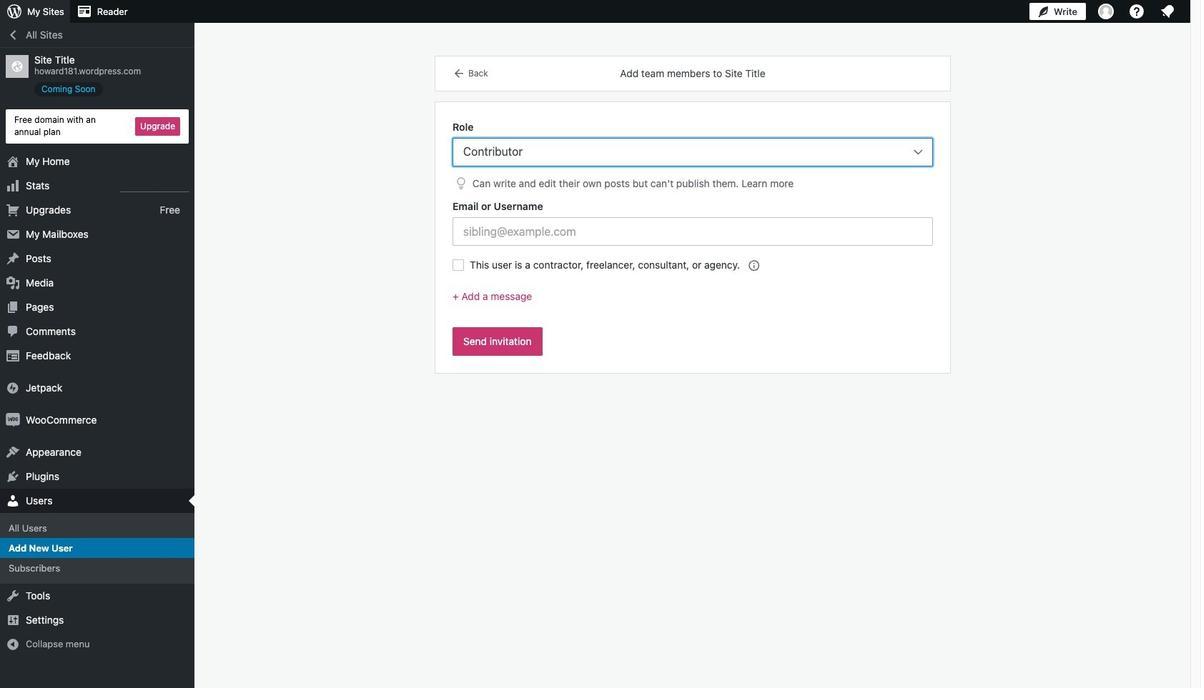 Task type: vqa. For each thing, say whether or not it's contained in the screenshot.
1st More actions icon from the bottom
no



Task type: locate. For each thing, give the bounding box(es) containing it.
main content
[[436, 57, 951, 374]]

group
[[453, 119, 933, 193], [453, 199, 933, 246], [453, 289, 933, 316]]

2 vertical spatial group
[[453, 289, 933, 316]]

0 vertical spatial img image
[[6, 381, 20, 395]]

None checkbox
[[453, 260, 464, 271]]

2 img image from the top
[[6, 413, 20, 427]]

img image
[[6, 381, 20, 395], [6, 413, 20, 427]]

2 group from the top
[[453, 199, 933, 246]]

my profile image
[[1099, 4, 1114, 19]]

1 group from the top
[[453, 119, 933, 193]]

1 vertical spatial img image
[[6, 413, 20, 427]]

0 vertical spatial group
[[453, 119, 933, 193]]

more information image
[[747, 259, 760, 272]]

1 img image from the top
[[6, 381, 20, 395]]

1 vertical spatial group
[[453, 199, 933, 246]]



Task type: describe. For each thing, give the bounding box(es) containing it.
help image
[[1129, 3, 1146, 20]]

highest hourly views 0 image
[[121, 183, 189, 192]]

manage your notifications image
[[1159, 3, 1177, 20]]

3 group from the top
[[453, 289, 933, 316]]

sibling@example.com text field
[[453, 218, 933, 246]]



